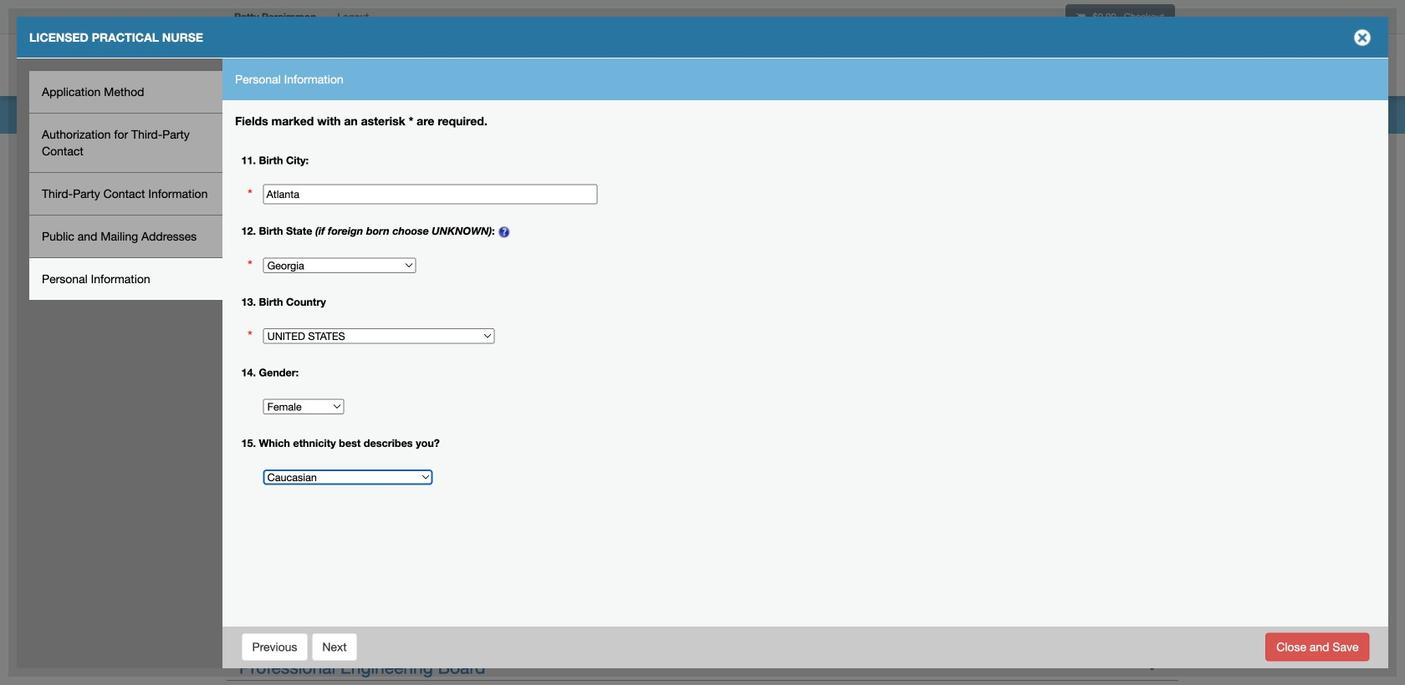 Task type: locate. For each thing, give the bounding box(es) containing it.
chevron down image
[[1143, 656, 1161, 673]]

if you are foreign born please select 'unknown' in this dropdown. image
[[498, 226, 511, 239]]

None button
[[241, 634, 308, 662], [311, 634, 358, 662], [1266, 634, 1370, 662], [241, 634, 308, 662], [311, 634, 358, 662], [1266, 634, 1370, 662]]

None text field
[[263, 184, 598, 204]]

close window image
[[1349, 24, 1376, 51]]



Task type: vqa. For each thing, say whether or not it's contained in the screenshot.
'text field'
yes



Task type: describe. For each thing, give the bounding box(es) containing it.
shopping cart image
[[1076, 12, 1085, 21]]

illinois department of financial and professional regulation image
[[226, 38, 607, 91]]



